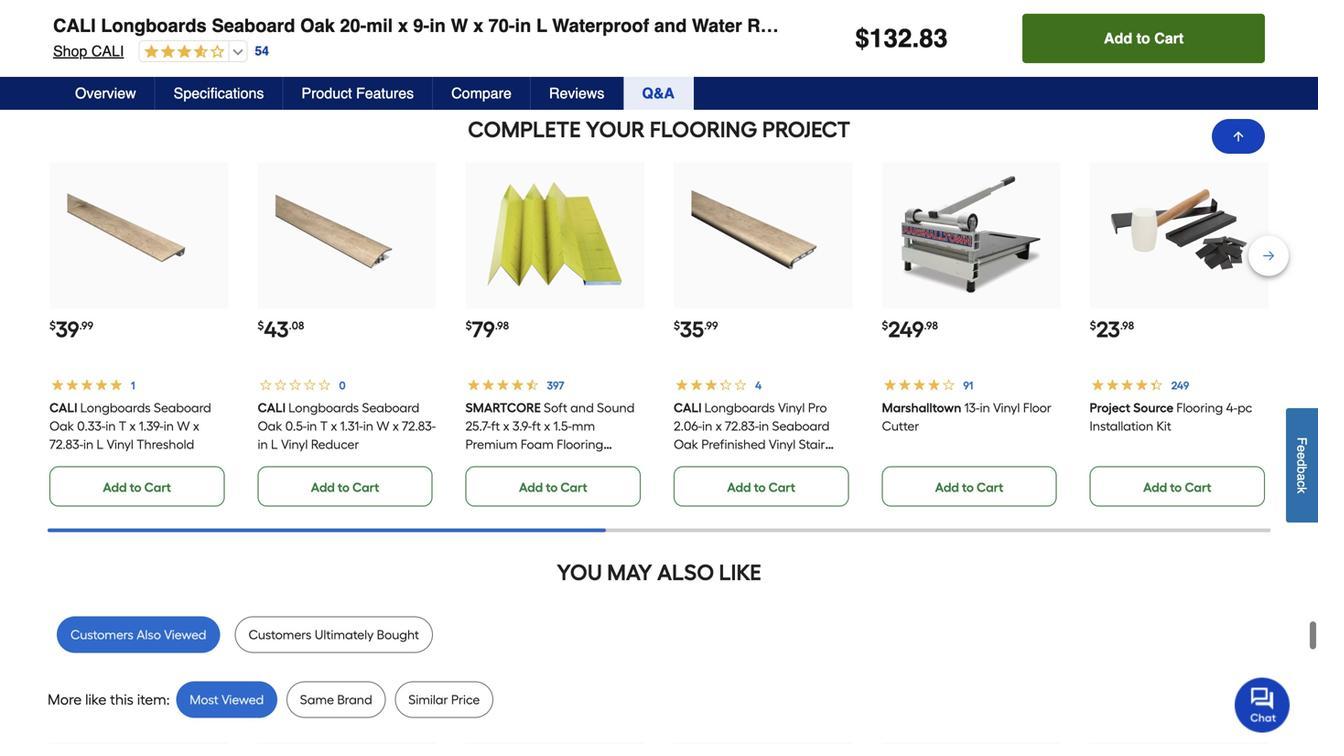 Task type: describe. For each thing, give the bounding box(es) containing it.
$ for 23
[[1090, 319, 1097, 332]]

product features button
[[283, 77, 433, 110]]

.
[[912, 24, 920, 53]]

to inside add to cart button
[[1137, 30, 1151, 47]]

pc
[[1238, 400, 1253, 416]]

add for 43
[[311, 480, 335, 495]]

customers for customers ultimately bought
[[249, 627, 312, 643]]

most
[[190, 692, 218, 708]]

water
[[692, 15, 742, 36]]

2 e from the top
[[1295, 452, 1310, 459]]

/fan
[[609, 455, 636, 471]]

arrow up image
[[1232, 129, 1246, 144]]

more like this item :
[[48, 691, 170, 709]]

this
[[110, 691, 134, 709]]

prefinished
[[702, 437, 766, 452]]

fold)
[[466, 473, 491, 489]]

a
[[1295, 474, 1310, 481]]

(100-
[[552, 455, 580, 471]]

oak inside longboards seaboard oak 0.33-in t x 1.39-in w x 72.83-in l vinyl threshold
[[49, 419, 74, 434]]

marshalltown 13-in vinyl floor cutter image
[[900, 164, 1043, 307]]

you may also like
[[557, 560, 762, 586]]

f
[[1295, 437, 1310, 445]]

1 e from the top
[[1295, 445, 1310, 452]]

overview
[[75, 85, 136, 102]]

ca
[[1298, 15, 1319, 36]]

similar
[[409, 692, 448, 708]]

may
[[607, 560, 653, 586]]

and inside soft and sound 25.7-ft x 3.9-ft x 1.5-mm premium foam flooring underlayment (100-sq ft /fan fold)
[[571, 400, 594, 416]]

project source
[[1090, 400, 1174, 416]]

79 list item
[[466, 163, 645, 507]]

flooring 4-pc installation kit
[[1090, 400, 1253, 434]]

complete your flooring project heading
[[48, 111, 1271, 148]]

vinyl inside longboards seaboard oak 0.33-in t x 1.39-in w x 72.83-in l vinyl threshold
[[107, 437, 134, 452]]

3.9-
[[513, 419, 532, 434]]

f e e d b a c k button
[[1287, 408, 1319, 523]]

1.39-
[[139, 419, 164, 434]]

249 list item
[[882, 163, 1061, 507]]

ft/
[[1275, 15, 1293, 36]]

installation
[[1090, 419, 1154, 434]]

floor
[[1023, 400, 1052, 416]]

longboards for 43
[[288, 400, 359, 416]]

customers for customers also viewed
[[71, 627, 134, 643]]

13-in vinyl floor cutter
[[882, 400, 1052, 434]]

35
[[680, 316, 704, 343]]

$ 249 .98
[[882, 316, 938, 343]]

add to cart link for 249
[[882, 467, 1057, 507]]

x left 1.39-
[[129, 419, 136, 434]]

2 list item from the left
[[466, 0, 645, 82]]

ultimately
[[315, 627, 374, 643]]

product features
[[302, 85, 414, 102]]

23
[[1097, 316, 1121, 343]]

.98 for 23
[[1121, 319, 1135, 332]]

longboards vinyl pro 2.06-in x 72.83-in seaboard oak prefinished vinyl stair nosing
[[674, 400, 830, 471]]

add inside button
[[1104, 30, 1133, 47]]

0 horizontal spatial also
[[137, 627, 161, 643]]

vinyl left pro
[[778, 400, 805, 416]]

oak left 20-
[[300, 15, 335, 36]]

add to cart inside button
[[1104, 30, 1184, 47]]

cali right shop
[[91, 43, 124, 60]]

add for 249
[[936, 480, 960, 495]]

x inside longboards vinyl pro 2.06-in x 72.83-in seaboard oak prefinished vinyl stair nosing
[[716, 419, 722, 434]]

2 horizontal spatial l
[[536, 15, 548, 36]]

reviews
[[549, 85, 605, 102]]

w for 43
[[376, 419, 389, 434]]

vinyl inside 13-in vinyl floor cutter
[[993, 400, 1020, 416]]

add for 35
[[727, 480, 751, 495]]

t for 39
[[119, 419, 126, 434]]

cutter
[[882, 419, 919, 434]]

longboards up 3.6 stars image
[[101, 15, 207, 36]]

x right 1.31-
[[393, 419, 399, 434]]

interlocking
[[835, 15, 939, 36]]

seaboard inside longboards vinyl pro 2.06-in x 72.83-in seaboard oak prefinished vinyl stair nosing
[[772, 419, 830, 434]]

vinyl left "plank" at the top right of page
[[1010, 15, 1053, 36]]

cali up shop
[[53, 15, 96, 36]]

customers ultimately bought
[[249, 627, 419, 643]]

x left 1.5-
[[544, 419, 551, 434]]

$ 23 .98
[[1090, 316, 1135, 343]]

flooring right "plank" at the top right of page
[[1113, 15, 1186, 36]]

overview button
[[57, 77, 155, 110]]

.99 for 35
[[704, 319, 718, 332]]

.98 for 249
[[924, 319, 938, 332]]

0.33-
[[77, 419, 106, 434]]

sq inside soft and sound 25.7-ft x 3.9-ft x 1.5-mm premium foam flooring underlayment (100-sq ft /fan fold)
[[580, 455, 594, 471]]

9-
[[413, 15, 430, 36]]

add inside list item
[[103, 55, 127, 71]]

most viewed
[[190, 692, 264, 708]]

.99 for 39
[[79, 319, 93, 332]]

f e e d b a c k
[[1295, 437, 1310, 494]]

price
[[451, 692, 480, 708]]

add to cart for 43
[[311, 480, 379, 495]]

35 list item
[[674, 163, 853, 507]]

0.5-
[[285, 419, 307, 434]]

b
[[1295, 467, 1310, 474]]

add for 39
[[103, 480, 127, 495]]

flooring inside heading
[[650, 116, 758, 143]]

premium
[[466, 437, 518, 452]]

$ for 35
[[674, 319, 680, 332]]

43
[[264, 316, 289, 343]]

compare
[[452, 85, 512, 102]]

reviews button
[[531, 77, 624, 110]]

72.83- for 43
[[402, 419, 436, 434]]

to inside add to cart list item
[[130, 55, 142, 71]]

249
[[889, 316, 924, 343]]

cart inside add to cart button
[[1155, 30, 1184, 47]]

2 horizontal spatial ft
[[597, 455, 606, 471]]

your
[[586, 116, 645, 143]]

project inside heading
[[763, 116, 851, 143]]

2.06-
[[674, 419, 702, 434]]

x up threshold
[[193, 419, 199, 434]]

sound
[[597, 400, 635, 416]]

flooring inside 'flooring 4-pc installation kit'
[[1177, 400, 1224, 416]]

$ 35 .99
[[674, 316, 718, 343]]

reducer
[[311, 437, 359, 452]]

vinyl left "stair"
[[769, 437, 796, 452]]

flooring inside soft and sound 25.7-ft x 3.9-ft x 1.5-mm premium foam flooring underlayment (100-sq ft /fan fold)
[[557, 437, 604, 452]]

bought
[[377, 627, 419, 643]]

resistant
[[747, 15, 830, 36]]

compare button
[[433, 77, 531, 110]]

cali longboards vinyl pro 2.06-in x 72.83-in seaboard oak prefinished vinyl stair nosing image
[[692, 164, 835, 307]]

39 list item
[[49, 163, 228, 507]]

l for 43
[[271, 437, 278, 452]]

2 horizontal spatial w
[[451, 15, 468, 36]]

20-
[[340, 15, 367, 36]]

to for 39
[[130, 480, 142, 495]]

foam
[[521, 437, 554, 452]]

cart for 39
[[144, 480, 171, 495]]

cali longboards seaboard oak 20-mil x 9-in w x 70-in l waterproof and water resistant interlocking luxury vinyl plank flooring (26.62-sq ft/ ca
[[53, 15, 1319, 36]]

to for 23
[[1170, 480, 1182, 495]]

:
[[166, 691, 170, 709]]

underlayment
[[466, 455, 549, 471]]

q&a
[[642, 85, 675, 102]]

add for 23
[[1144, 480, 1168, 495]]

to for 249
[[962, 480, 974, 495]]

x left the 3.9-
[[503, 419, 510, 434]]

oak inside longboards vinyl pro 2.06-in x 72.83-in seaboard oak prefinished vinyl stair nosing
[[674, 437, 699, 452]]

4-
[[1227, 400, 1238, 416]]

1.31-
[[340, 419, 363, 434]]

83
[[920, 24, 948, 53]]

$ for 79
[[466, 319, 472, 332]]

$ 132 . 83
[[855, 24, 948, 53]]

23 list item
[[1090, 163, 1269, 507]]



Task type: locate. For each thing, give the bounding box(es) containing it.
cart down 13-in vinyl floor cutter
[[977, 480, 1004, 495]]

cart down threshold
[[144, 480, 171, 495]]

add to cart link inside 43 list item
[[258, 467, 433, 507]]

threshold
[[137, 437, 194, 452]]

t for 43
[[320, 419, 328, 434]]

$ 43 .08
[[258, 316, 304, 343]]

add to cart link up the overview
[[49, 42, 225, 82]]

ft left /fan
[[597, 455, 606, 471]]

list item
[[258, 0, 436, 82], [466, 0, 645, 82], [674, 0, 853, 82]]

cart down (100- on the left of the page
[[561, 480, 588, 495]]

cart inside 79 list item
[[561, 480, 588, 495]]

cart inside 39 list item
[[144, 480, 171, 495]]

1 horizontal spatial and
[[655, 15, 687, 36]]

more
[[48, 691, 82, 709]]

72.83- down 0.33-
[[49, 437, 83, 452]]

cart for 79
[[561, 480, 588, 495]]

$ inside "$ 23 .98"
[[1090, 319, 1097, 332]]

cart inside add to cart list item
[[144, 55, 171, 71]]

$
[[855, 24, 870, 53], [49, 319, 56, 332], [258, 319, 264, 332], [466, 319, 472, 332], [674, 319, 680, 332], [882, 319, 889, 332], [1090, 319, 1097, 332]]

$ 39 .99
[[49, 316, 93, 343]]

.98 up smartcore
[[495, 319, 509, 332]]

t left 1.39-
[[119, 419, 126, 434]]

1 horizontal spatial t
[[320, 419, 328, 434]]

0 horizontal spatial sq
[[580, 455, 594, 471]]

also
[[657, 560, 714, 586], [137, 627, 161, 643]]

add to cart link inside 249 list item
[[882, 467, 1057, 507]]

to down kit
[[1170, 480, 1182, 495]]

longboards inside longboards seaboard oak 0.33-in t x 1.39-in w x 72.83-in l vinyl threshold
[[80, 400, 151, 416]]

cali inside 43 list item
[[258, 400, 286, 416]]

0 horizontal spatial and
[[571, 400, 594, 416]]

kit
[[1157, 419, 1172, 434]]

soft
[[544, 400, 568, 416]]

shop
[[53, 43, 87, 60]]

25.7-
[[466, 419, 491, 434]]

e up the b
[[1295, 452, 1310, 459]]

x left the "9-"
[[398, 15, 408, 36]]

vinyl left floor
[[993, 400, 1020, 416]]

viewed
[[164, 627, 206, 643], [222, 692, 264, 708]]

1 list item from the left
[[258, 0, 436, 82]]

soft and sound 25.7-ft x 3.9-ft x 1.5-mm premium foam flooring underlayment (100-sq ft /fan fold)
[[466, 400, 636, 489]]

stair
[[799, 437, 825, 452]]

to down 13-in vinyl floor cutter
[[962, 480, 974, 495]]

1 horizontal spatial ft
[[532, 419, 541, 434]]

cart down 'flooring 4-pc installation kit'
[[1185, 480, 1212, 495]]

customers up like
[[71, 627, 134, 643]]

w right the "9-"
[[451, 15, 468, 36]]

like
[[719, 560, 762, 586]]

l right 70-
[[536, 15, 548, 36]]

1 horizontal spatial 72.83-
[[402, 419, 436, 434]]

1 horizontal spatial sq
[[1249, 15, 1270, 36]]

add to cart button
[[1023, 14, 1265, 63]]

add to cart link for 79
[[466, 467, 641, 507]]

smartcore soft and sound 25.7-ft x 3.9-ft x 1.5-mm premium foam flooring underlayment (100-sq ft /fan fold) image
[[484, 164, 627, 307]]

13-
[[965, 400, 980, 416]]

cali for 43
[[258, 400, 286, 416]]

3.6 stars image
[[140, 44, 225, 61]]

add to cart link for 23
[[1090, 467, 1265, 507]]

longboards inside longboards vinyl pro 2.06-in x 72.83-in seaboard oak prefinished vinyl stair nosing
[[705, 400, 775, 416]]

seaboard up 1.31-
[[362, 400, 419, 416]]

in inside 13-in vinyl floor cutter
[[980, 400, 990, 416]]

cart for 43
[[353, 480, 379, 495]]

to inside 249 list item
[[962, 480, 974, 495]]

seaboard
[[212, 15, 295, 36], [154, 400, 211, 416], [362, 400, 419, 416], [772, 419, 830, 434]]

add to cart list item
[[49, 0, 228, 82]]

customers left ultimately
[[249, 627, 312, 643]]

to inside 79 list item
[[546, 480, 558, 495]]

source
[[1134, 400, 1174, 416]]

seaboard up 1.39-
[[154, 400, 211, 416]]

1 horizontal spatial project
[[1090, 400, 1131, 416]]

3 list item from the left
[[674, 0, 853, 82]]

similar price
[[409, 692, 480, 708]]

43 list item
[[258, 163, 436, 507]]

0 horizontal spatial project
[[763, 116, 851, 143]]

x up prefinished
[[716, 419, 722, 434]]

add to cart for 79
[[519, 480, 588, 495]]

longboards up 0.33-
[[80, 400, 151, 416]]

cart inside the 23 list item
[[1185, 480, 1212, 495]]

customers
[[71, 627, 134, 643], [249, 627, 312, 643]]

add to cart down threshold
[[103, 480, 171, 495]]

1 vertical spatial and
[[571, 400, 594, 416]]

add for 79
[[519, 480, 543, 495]]

1 horizontal spatial l
[[271, 437, 278, 452]]

cart up overview button
[[144, 55, 171, 71]]

longboards seaboard oak 0.5-in t x 1.31-in w x 72.83- in l vinyl reducer
[[258, 400, 436, 452]]

0 horizontal spatial viewed
[[164, 627, 206, 643]]

add inside 43 list item
[[311, 480, 335, 495]]

l down 0.33-
[[97, 437, 104, 452]]

add to cart down 13-in vinyl floor cutter
[[936, 480, 1004, 495]]

1 .99 from the left
[[79, 319, 93, 332]]

cart left (26.62-
[[1155, 30, 1184, 47]]

add to cart for 249
[[936, 480, 1004, 495]]

e
[[1295, 445, 1310, 452], [1295, 452, 1310, 459]]

cart down the reducer
[[353, 480, 379, 495]]

cali for 35
[[674, 400, 702, 416]]

$ inside $ 35 .99
[[674, 319, 680, 332]]

72.83- inside longboards seaboard oak 0.33-in t x 1.39-in w x 72.83-in l vinyl threshold
[[49, 437, 83, 452]]

2 horizontal spatial list item
[[674, 0, 853, 82]]

viewed up : at the bottom
[[164, 627, 206, 643]]

w inside longboards seaboard oak 0.33-in t x 1.39-in w x 72.83-in l vinyl threshold
[[177, 419, 190, 434]]

to
[[1137, 30, 1151, 47], [130, 55, 142, 71], [130, 480, 142, 495], [338, 480, 350, 495], [546, 480, 558, 495], [754, 480, 766, 495], [962, 480, 974, 495], [1170, 480, 1182, 495]]

add to cart down the reducer
[[311, 480, 379, 495]]

.08
[[289, 319, 304, 332]]

0 horizontal spatial t
[[119, 419, 126, 434]]

cart down longboards vinyl pro 2.06-in x 72.83-in seaboard oak prefinished vinyl stair nosing
[[769, 480, 796, 495]]

marshalltown
[[882, 400, 962, 416]]

ft
[[491, 419, 500, 434], [532, 419, 541, 434], [597, 455, 606, 471]]

add to cart link down prefinished
[[674, 467, 849, 507]]

to for 35
[[754, 480, 766, 495]]

cali up 0.33-
[[49, 400, 77, 416]]

add to cart inside 35 list item
[[727, 480, 796, 495]]

.98 inside "$ 23 .98"
[[1121, 319, 1135, 332]]

nosing
[[674, 455, 714, 471]]

add to cart inside 249 list item
[[936, 480, 1004, 495]]

add to cart inside the 23 list item
[[1144, 480, 1212, 495]]

cart
[[1155, 30, 1184, 47], [144, 55, 171, 71], [144, 480, 171, 495], [353, 480, 379, 495], [561, 480, 588, 495], [769, 480, 796, 495], [977, 480, 1004, 495], [1185, 480, 1212, 495]]

72.83- left 25.7-
[[402, 419, 436, 434]]

same brand
[[300, 692, 372, 708]]

longboards inside longboards seaboard oak 0.5-in t x 1.31-in w x 72.83- in l vinyl reducer
[[288, 400, 359, 416]]

.98
[[495, 319, 509, 332], [924, 319, 938, 332], [1121, 319, 1135, 332]]

vinyl down 0.5-
[[281, 437, 308, 452]]

w up threshold
[[177, 419, 190, 434]]

1 vertical spatial viewed
[[222, 692, 264, 708]]

w for 39
[[177, 419, 190, 434]]

project source flooring 4-pc installation kit image
[[1108, 164, 1251, 307]]

item
[[137, 691, 166, 709]]

cart for 23
[[1185, 480, 1212, 495]]

to down prefinished
[[754, 480, 766, 495]]

smartcore
[[466, 400, 541, 416]]

1 horizontal spatial w
[[376, 419, 389, 434]]

0 horizontal spatial w
[[177, 419, 190, 434]]

add to cart down (100- on the left of the page
[[519, 480, 588, 495]]

72.83- for 39
[[49, 437, 83, 452]]

flooring down q&a button
[[650, 116, 758, 143]]

0 horizontal spatial customers
[[71, 627, 134, 643]]

same
[[300, 692, 334, 708]]

project
[[763, 116, 851, 143], [1090, 400, 1131, 416]]

add to cart link inside the 23 list item
[[1090, 467, 1265, 507]]

$ for 249
[[882, 319, 889, 332]]

to inside 39 list item
[[130, 480, 142, 495]]

flooring left the 4-
[[1177, 400, 1224, 416]]

add to cart down kit
[[1144, 480, 1212, 495]]

cali longboards seaboard oak 0.5-in t x 1.31-in w x 72.83-in l vinyl reducer image
[[275, 164, 419, 307]]

1 horizontal spatial .98
[[924, 319, 938, 332]]

$ inside $ 43 .08
[[258, 319, 264, 332]]

0 horizontal spatial .99
[[79, 319, 93, 332]]

add to cart inside 79 list item
[[519, 480, 588, 495]]

k
[[1295, 487, 1310, 494]]

.98 inside $ 79 .98
[[495, 319, 509, 332]]

you
[[557, 560, 602, 586]]

add inside 35 list item
[[727, 480, 751, 495]]

1 vertical spatial project
[[1090, 400, 1131, 416]]

$ for 132
[[855, 24, 870, 53]]

.98 inside the $ 249 .98
[[924, 319, 938, 332]]

longboards seaboard oak 0.33-in t x 1.39-in w x 72.83-in l vinyl threshold
[[49, 400, 211, 452]]

t inside longboards seaboard oak 0.5-in t x 1.31-in w x 72.83- in l vinyl reducer
[[320, 419, 328, 434]]

cali for 39
[[49, 400, 77, 416]]

0 vertical spatial also
[[657, 560, 714, 586]]

vinyl inside longboards seaboard oak 0.5-in t x 1.31-in w x 72.83- in l vinyl reducer
[[281, 437, 308, 452]]

specifications
[[174, 85, 264, 102]]

to up overview button
[[130, 55, 142, 71]]

add to cart inside list item
[[103, 55, 171, 71]]

add to cart link down kit
[[1090, 467, 1265, 507]]

1 vertical spatial also
[[137, 627, 161, 643]]

1 t from the left
[[119, 419, 126, 434]]

add to cart
[[1104, 30, 1184, 47], [103, 55, 171, 71], [103, 480, 171, 495], [311, 480, 379, 495], [519, 480, 588, 495], [727, 480, 796, 495], [936, 480, 1004, 495], [1144, 480, 1212, 495]]

add to cart link inside 35 list item
[[674, 467, 849, 507]]

mm
[[572, 419, 595, 434]]

sq left ft/
[[1249, 15, 1270, 36]]

.99
[[79, 319, 93, 332], [704, 319, 718, 332]]

0 horizontal spatial 72.83-
[[49, 437, 83, 452]]

seaboard inside longboards seaboard oak 0.5-in t x 1.31-in w x 72.83- in l vinyl reducer
[[362, 400, 419, 416]]

sq left /fan
[[580, 455, 594, 471]]

oak inside longboards seaboard oak 0.5-in t x 1.31-in w x 72.83- in l vinyl reducer
[[258, 419, 282, 434]]

.98 up the marshalltown at the bottom of page
[[924, 319, 938, 332]]

waterproof
[[552, 15, 649, 36]]

cali up 2.06-
[[674, 400, 702, 416]]

0 horizontal spatial l
[[97, 437, 104, 452]]

also left like on the right bottom of the page
[[657, 560, 714, 586]]

1 horizontal spatial customers
[[249, 627, 312, 643]]

add
[[1104, 30, 1133, 47], [103, 55, 127, 71], [103, 480, 127, 495], [311, 480, 335, 495], [519, 480, 543, 495], [727, 480, 751, 495], [936, 480, 960, 495], [1144, 480, 1168, 495]]

longboards up prefinished
[[705, 400, 775, 416]]

add to cart link down the reducer
[[258, 467, 433, 507]]

cart for 35
[[769, 480, 796, 495]]

c
[[1295, 481, 1310, 487]]

e up d
[[1295, 445, 1310, 452]]

cali longboards seaboard oak 0.33-in t x 1.39-in w x 72.83-in l vinyl threshold image
[[67, 164, 210, 307]]

add to cart inside 39 list item
[[103, 480, 171, 495]]

2 customers from the left
[[249, 627, 312, 643]]

cart for 249
[[977, 480, 1004, 495]]

2 .99 from the left
[[704, 319, 718, 332]]

oak left 0.33-
[[49, 419, 74, 434]]

0 vertical spatial viewed
[[164, 627, 206, 643]]

$ for 39
[[49, 319, 56, 332]]

add to cart link inside list item
[[49, 42, 225, 82]]

to down the reducer
[[338, 480, 350, 495]]

brand
[[337, 692, 372, 708]]

add to cart down prefinished
[[727, 480, 796, 495]]

to inside 43 list item
[[338, 480, 350, 495]]

l for 39
[[97, 437, 104, 452]]

d
[[1295, 459, 1310, 467]]

and up mm
[[571, 400, 594, 416]]

54
[[255, 44, 269, 58]]

2 .98 from the left
[[924, 319, 938, 332]]

add to cart for 35
[[727, 480, 796, 495]]

l inside longboards seaboard oak 0.5-in t x 1.31-in w x 72.83- in l vinyl reducer
[[271, 437, 278, 452]]

$ for 43
[[258, 319, 264, 332]]

cart inside 35 list item
[[769, 480, 796, 495]]

l left the reducer
[[271, 437, 278, 452]]

ft up foam
[[532, 419, 541, 434]]

add to cart link down 13-in vinyl floor cutter
[[882, 467, 1057, 507]]

flooring down mm
[[557, 437, 604, 452]]

to right "plank" at the top right of page
[[1137, 30, 1151, 47]]

add to cart link inside 39 list item
[[49, 467, 225, 507]]

2 horizontal spatial 72.83-
[[725, 419, 759, 434]]

.98 up project source at the right of page
[[1121, 319, 1135, 332]]

.98 for 79
[[495, 319, 509, 332]]

cali up 0.5-
[[258, 400, 286, 416]]

viewed right most
[[222, 692, 264, 708]]

add inside 249 list item
[[936, 480, 960, 495]]

.99 inside $ 39 .99
[[79, 319, 93, 332]]

t up the reducer
[[320, 419, 328, 434]]

add to cart link down foam
[[466, 467, 641, 507]]

seaboard up 54
[[212, 15, 295, 36]]

1 .98 from the left
[[495, 319, 509, 332]]

t inside longboards seaboard oak 0.33-in t x 1.39-in w x 72.83-in l vinyl threshold
[[119, 419, 126, 434]]

vinyl
[[1010, 15, 1053, 36], [778, 400, 805, 416], [993, 400, 1020, 416], [107, 437, 134, 452], [281, 437, 308, 452], [769, 437, 796, 452]]

$ inside the $ 249 .98
[[882, 319, 889, 332]]

to for 43
[[338, 480, 350, 495]]

oak down 2.06-
[[674, 437, 699, 452]]

0 horizontal spatial list item
[[258, 0, 436, 82]]

70-
[[489, 15, 515, 36]]

mil
[[367, 15, 393, 36]]

1 customers from the left
[[71, 627, 134, 643]]

l inside longboards seaboard oak 0.33-in t x 1.39-in w x 72.83-in l vinyl threshold
[[97, 437, 104, 452]]

0 horizontal spatial ft
[[491, 419, 500, 434]]

0 vertical spatial and
[[655, 15, 687, 36]]

1 horizontal spatial viewed
[[222, 692, 264, 708]]

x left 1.31-
[[331, 419, 337, 434]]

1 horizontal spatial also
[[657, 560, 714, 586]]

.99 inside $ 35 .99
[[704, 319, 718, 332]]

plank
[[1059, 15, 1107, 36]]

specifications button
[[155, 77, 283, 110]]

add inside 39 list item
[[103, 480, 127, 495]]

add to cart link for 35
[[674, 467, 849, 507]]

features
[[356, 85, 414, 102]]

w right 1.31-
[[376, 419, 389, 434]]

add to cart for 23
[[1144, 480, 1212, 495]]

to inside 35 list item
[[754, 480, 766, 495]]

add to cart up overview button
[[103, 55, 171, 71]]

2 horizontal spatial .98
[[1121, 319, 1135, 332]]

1 vertical spatial sq
[[580, 455, 594, 471]]

to down threshold
[[130, 480, 142, 495]]

longboards up 0.5-
[[288, 400, 359, 416]]

oak left 0.5-
[[258, 419, 282, 434]]

longboards
[[101, 15, 207, 36], [80, 400, 151, 416], [288, 400, 359, 416], [705, 400, 775, 416]]

add to cart link for 43
[[258, 467, 433, 507]]

chat invite button image
[[1235, 677, 1291, 733]]

add to cart link down threshold
[[49, 467, 225, 507]]

seaboard inside longboards seaboard oak 0.33-in t x 1.39-in w x 72.83-in l vinyl threshold
[[154, 400, 211, 416]]

customers also viewed
[[71, 627, 206, 643]]

w inside longboards seaboard oak 0.5-in t x 1.31-in w x 72.83- in l vinyl reducer
[[376, 419, 389, 434]]

cali inside 39 list item
[[49, 400, 77, 416]]

q&a button
[[624, 77, 694, 110]]

cart inside 249 list item
[[977, 480, 1004, 495]]

72.83- inside longboards seaboard oak 0.5-in t x 1.31-in w x 72.83- in l vinyl reducer
[[402, 419, 436, 434]]

0 horizontal spatial .98
[[495, 319, 509, 332]]

add inside 79 list item
[[519, 480, 543, 495]]

w
[[451, 15, 468, 36], [177, 419, 190, 434], [376, 419, 389, 434]]

complete your flooring project
[[468, 116, 851, 143]]

1 horizontal spatial .99
[[704, 319, 718, 332]]

like
[[85, 691, 107, 709]]

complete
[[468, 116, 581, 143]]

cali inside 35 list item
[[674, 400, 702, 416]]

0 vertical spatial sq
[[1249, 15, 1270, 36]]

$ inside $ 79 .98
[[466, 319, 472, 332]]

add inside the 23 list item
[[1144, 480, 1168, 495]]

project inside the 23 list item
[[1090, 400, 1131, 416]]

cart inside 43 list item
[[353, 480, 379, 495]]

longboards for 35
[[705, 400, 775, 416]]

to inside the 23 list item
[[1170, 480, 1182, 495]]

0 vertical spatial project
[[763, 116, 851, 143]]

add to cart for 39
[[103, 480, 171, 495]]

2 t from the left
[[320, 419, 328, 434]]

1 horizontal spatial list item
[[466, 0, 645, 82]]

also up item
[[137, 627, 161, 643]]

vinyl left threshold
[[107, 437, 134, 452]]

to for 79
[[546, 480, 558, 495]]

in
[[430, 15, 446, 36], [515, 15, 531, 36], [980, 400, 990, 416], [106, 419, 116, 434], [164, 419, 174, 434], [307, 419, 317, 434], [363, 419, 373, 434], [702, 419, 713, 434], [759, 419, 769, 434], [83, 437, 94, 452], [258, 437, 268, 452]]

72.83- inside longboards vinyl pro 2.06-in x 72.83-in seaboard oak prefinished vinyl stair nosing
[[725, 419, 759, 434]]

ft up premium
[[491, 419, 500, 434]]

add to cart left (26.62-
[[1104, 30, 1184, 47]]

product
[[302, 85, 352, 102]]

132
[[870, 24, 912, 53]]

sq
[[1249, 15, 1270, 36], [580, 455, 594, 471]]

$ inside $ 39 .99
[[49, 319, 56, 332]]

add to cart link
[[49, 42, 225, 82], [49, 467, 225, 507], [258, 467, 433, 507], [466, 467, 641, 507], [674, 467, 849, 507], [882, 467, 1057, 507], [1090, 467, 1265, 507]]

add to cart inside 43 list item
[[311, 480, 379, 495]]

longboards for 39
[[80, 400, 151, 416]]

add to cart link for 39
[[49, 467, 225, 507]]

add to cart link inside 79 list item
[[466, 467, 641, 507]]

and left water
[[655, 15, 687, 36]]

x left 70-
[[473, 15, 484, 36]]

to down (100- on the left of the page
[[546, 480, 558, 495]]

seaboard up "stair"
[[772, 419, 830, 434]]

79
[[472, 316, 495, 343]]

3 .98 from the left
[[1121, 319, 1135, 332]]

39
[[56, 316, 79, 343]]

72.83- up prefinished
[[725, 419, 759, 434]]

72.83-
[[402, 419, 436, 434], [725, 419, 759, 434], [49, 437, 83, 452]]



Task type: vqa. For each thing, say whether or not it's contained in the screenshot.
$ in the the "$ 35 .99"
yes



